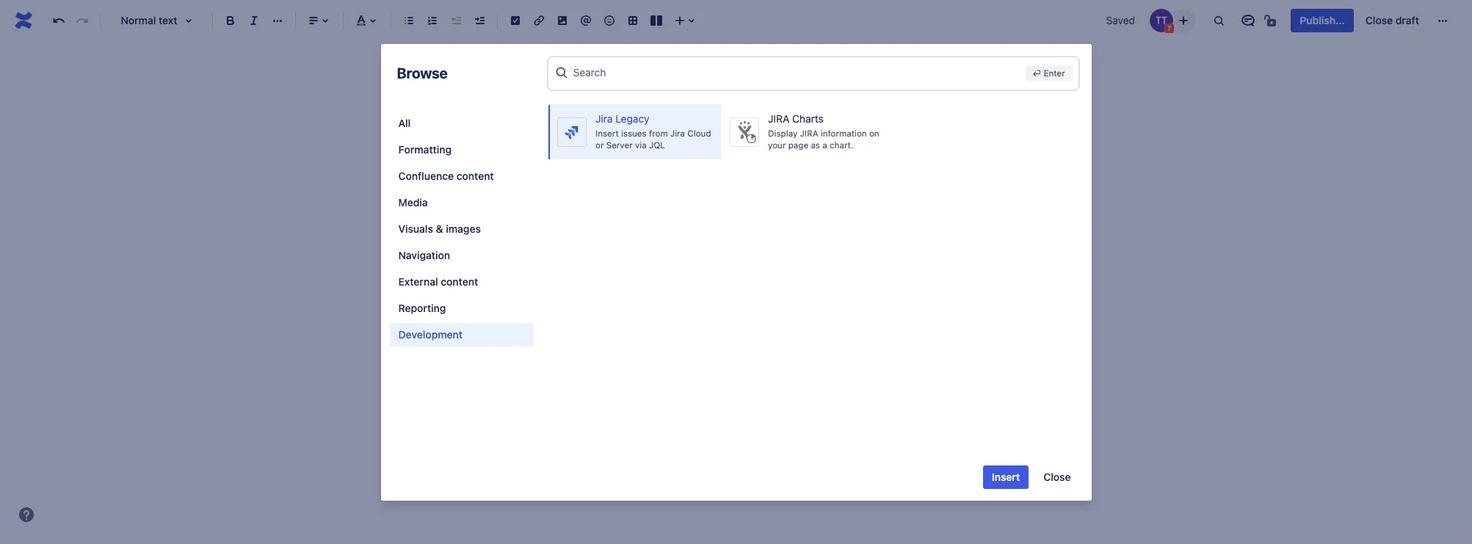 Task type: vqa. For each thing, say whether or not it's contained in the screenshot.
INFORMATION
yes



Task type: locate. For each thing, give the bounding box(es) containing it.
close inside button
[[1366, 14, 1393, 26]]

close right insert button at the right
[[1043, 471, 1071, 483]]

page
[[788, 140, 808, 150]]

confluence image
[[12, 9, 35, 32], [12, 9, 35, 32]]

content link
[[547, 63, 585, 81]]

close
[[1366, 14, 1393, 26], [1043, 471, 1071, 483]]

0 vertical spatial jira
[[595, 112, 612, 125]]

1 vertical spatial jira
[[670, 128, 685, 138]]

insert left close button
[[992, 471, 1020, 483]]

navigation
[[398, 249, 450, 261]]

add image, video, or file image
[[554, 12, 571, 29]]

close for close
[[1043, 471, 1071, 483]]

a
[[822, 140, 827, 150]]

legacy
[[615, 112, 649, 125]]

1 horizontal spatial jira
[[670, 128, 685, 138]]

cloud
[[687, 128, 711, 138]]

1 vertical spatial content
[[441, 275, 478, 288]]

charts
[[792, 112, 823, 125]]

jira up or
[[595, 112, 612, 125]]

⏎
[[1033, 68, 1041, 78]]

0 horizontal spatial jira
[[595, 112, 612, 125]]

insert inside jira legacy insert issues from jira cloud or server via jql
[[595, 128, 618, 138]]

emoji image
[[601, 12, 618, 29]]

1 horizontal spatial insert
[[992, 471, 1020, 483]]

0 vertical spatial close
[[1366, 14, 1393, 26]]

all button
[[390, 112, 533, 135]]

confluence
[[398, 170, 454, 182]]

&
[[436, 222, 443, 235]]

content down formatting button
[[457, 170, 494, 182]]

browse
[[397, 65, 448, 81]]

external content
[[398, 275, 478, 288]]

0 vertical spatial content
[[457, 170, 494, 182]]

close draft
[[1366, 14, 1419, 26]]

jira right from
[[670, 128, 685, 138]]

jira
[[595, 112, 612, 125], [670, 128, 685, 138]]

1 vertical spatial insert
[[992, 471, 1020, 483]]

1 horizontal spatial close
[[1366, 14, 1393, 26]]

as
[[810, 140, 820, 150]]

all
[[398, 117, 411, 129]]

0 vertical spatial insert
[[595, 128, 618, 138]]

development button
[[390, 323, 533, 347]]

1 vertical spatial close
[[1043, 471, 1071, 483]]

jira up display
[[768, 112, 789, 125]]

insert up or
[[595, 128, 618, 138]]

visuals & images button
[[390, 217, 533, 241]]

publish...
[[1300, 14, 1345, 26]]

insert inside button
[[992, 471, 1020, 483]]

display
[[768, 128, 797, 138]]

overview
[[602, 65, 647, 78]]

confluence content
[[398, 170, 494, 182]]

action item image
[[507, 12, 524, 29]]

know….@
[[515, 173, 565, 186]]

0 horizontal spatial insert
[[595, 128, 618, 138]]

navigation button
[[390, 244, 533, 267]]

server
[[606, 140, 632, 150]]

mention image
[[577, 12, 595, 29]]

information
[[820, 128, 866, 138]]

close inside button
[[1043, 471, 1071, 483]]

content
[[457, 170, 494, 182], [441, 275, 478, 288]]

jira up the as
[[800, 128, 818, 138]]

jql
[[649, 140, 665, 150]]

chart.
[[829, 140, 853, 150]]

jira
[[768, 112, 789, 125], [800, 128, 818, 138]]

on
[[869, 128, 879, 138]]

0 horizontal spatial jira
[[768, 112, 789, 125]]

terry turtle image
[[1150, 9, 1174, 32]]

1 vertical spatial jira
[[800, 128, 818, 138]]

insert
[[595, 128, 618, 138], [992, 471, 1020, 483]]

numbered list ⌘⇧7 image
[[424, 12, 441, 29]]

from
[[649, 128, 667, 138]]

content down navigation button
[[441, 275, 478, 288]]

visuals & images
[[398, 222, 481, 235]]

jira legacy insert issues from jira cloud or server via jql
[[595, 112, 711, 150]]

close left draft
[[1366, 14, 1393, 26]]

enter
[[1044, 68, 1065, 78]]

indent tab image
[[471, 12, 488, 29]]

saved
[[1106, 14, 1135, 26]]

content
[[547, 65, 585, 78]]

confluence content button
[[390, 164, 533, 188]]

did
[[472, 173, 490, 186]]

0 horizontal spatial close
[[1043, 471, 1071, 483]]



Task type: describe. For each thing, give the bounding box(es) containing it.
⏎ enter
[[1033, 68, 1065, 78]]

1 horizontal spatial jira
[[800, 128, 818, 138]]

Give this page a title text field
[[485, 115, 1012, 139]]

close button
[[1035, 465, 1080, 489]]

did you know….@
[[472, 173, 565, 186]]

or
[[595, 140, 603, 150]]

search field
[[573, 59, 1019, 86]]

overview link
[[602, 63, 647, 81]]

reporting button
[[390, 297, 533, 320]]

Main content area, start typing to enter text. text field
[[445, 170, 1021, 362]]

issues
[[621, 128, 646, 138]]

via
[[635, 140, 646, 150]]

visuals
[[398, 222, 433, 235]]

bold ⌘b image
[[222, 12, 239, 29]]

layouts image
[[648, 12, 665, 29]]

reporting
[[398, 302, 446, 314]]

your
[[768, 140, 786, 150]]

italic ⌘i image
[[245, 12, 263, 29]]

browse dialog
[[381, 44, 1091, 501]]

media button
[[390, 191, 533, 214]]

outdent ⇧tab image
[[447, 12, 465, 29]]

jira charts display jira information on your page as a chart.
[[768, 112, 879, 150]]

external
[[398, 275, 438, 288]]

publish... button
[[1291, 9, 1354, 32]]

redo ⌘⇧z image
[[73, 12, 91, 29]]

external content button
[[390, 270, 533, 294]]

advanced search image
[[554, 65, 569, 80]]

images
[[446, 222, 481, 235]]

content for confluence content
[[457, 170, 494, 182]]

formatting
[[398, 143, 452, 156]]

development
[[398, 328, 463, 341]]

content for external content
[[441, 275, 478, 288]]

insert button
[[983, 465, 1029, 489]]

link image
[[530, 12, 548, 29]]

undo ⌘z image
[[50, 12, 68, 29]]

close for close draft
[[1366, 14, 1393, 26]]

close draft button
[[1357, 9, 1428, 32]]

bullet list ⌘⇧8 image
[[400, 12, 418, 29]]

0 vertical spatial jira
[[768, 112, 789, 125]]

table image
[[624, 12, 642, 29]]

formatting button
[[390, 138, 533, 162]]

draft
[[1396, 14, 1419, 26]]

you
[[493, 173, 512, 186]]

media
[[398, 196, 428, 209]]



